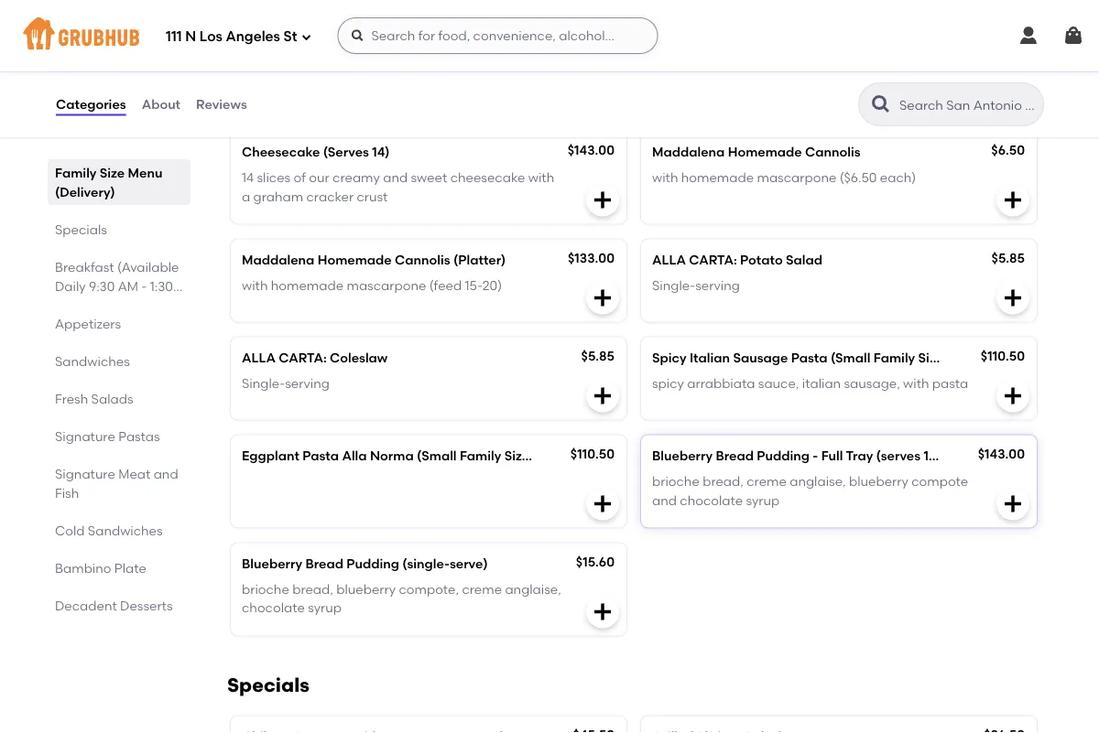 Task type: locate. For each thing, give the bounding box(es) containing it.
mascarpone down the maddalena homemade cannolis (platter)
[[347, 278, 426, 294]]

2 vertical spatial family
[[460, 448, 501, 464]]

creamy
[[333, 170, 380, 186]]

1 vertical spatial mascarpone
[[347, 278, 426, 294]]

0 horizontal spatial syrup
[[308, 601, 342, 616]]

0 horizontal spatial alla
[[242, 350, 276, 366]]

0 vertical spatial family
[[55, 165, 97, 180]]

decadent desserts
[[55, 598, 173, 614]]

maddalena for maddalena homemade cannolis
[[652, 144, 725, 160]]

blueberry
[[849, 474, 909, 490], [336, 582, 396, 598]]

main navigation navigation
[[0, 0, 1099, 71]]

0 horizontal spatial $143.00
[[568, 142, 615, 158]]

1 horizontal spatial (small
[[831, 350, 871, 366]]

family size menu (delivery)
[[55, 165, 162, 200]]

6) for eggplant pasta alla norma (small family size | serves 4-6)
[[598, 448, 610, 464]]

our
[[719, 62, 740, 78], [309, 170, 329, 186]]

brioche bread, creme anglaise, blueberry compote and chocolate syrup
[[652, 474, 968, 508]]

bread down arrabbiata at the bottom of the page
[[716, 448, 754, 464]]

1 vertical spatial maddalena
[[242, 252, 315, 268]]

appetizers
[[55, 316, 121, 332]]

1 horizontal spatial serves
[[540, 448, 581, 464]]

of
[[704, 62, 716, 78], [294, 170, 306, 186]]

svg image
[[301, 32, 312, 43], [1002, 81, 1024, 103], [592, 189, 614, 211], [1002, 189, 1024, 211], [592, 287, 614, 309], [592, 385, 614, 407], [1002, 385, 1024, 407], [592, 493, 614, 515], [1002, 493, 1024, 515], [592, 601, 614, 623]]

pasta up spicy arrabbiata sauce, italian sausage, with pasta
[[791, 350, 828, 366]]

1 signature from the top
[[55, 429, 115, 444]]

0 horizontal spatial |
[[419, 36, 423, 52]]

1 horizontal spatial bread,
[[703, 474, 744, 490]]

0 vertical spatial 14
[[652, 62, 664, 78]]

maddalena homemade cannolis (platter)
[[242, 252, 506, 268]]

family inside family size menu (delivery)
[[55, 165, 97, 180]]

1 horizontal spatial bread
[[716, 448, 754, 464]]

0 horizontal spatial (serves
[[323, 144, 369, 160]]

$5.85
[[992, 250, 1025, 266], [581, 348, 615, 364]]

$227.50
[[569, 34, 615, 50]]

blueberry for blueberry bread pudding - full tray (serves 12-14)
[[652, 448, 713, 464]]

serves
[[426, 36, 467, 52], [954, 350, 995, 366], [540, 448, 581, 464]]

signature inside signature meat and fish
[[55, 466, 115, 482]]

chocolate inside the brioche bread, creme anglaise, blueberry compote and chocolate syrup
[[680, 493, 743, 508]]

0 horizontal spatial serving
[[285, 376, 330, 392]]

1 horizontal spatial homemade
[[728, 144, 802, 160]]

0 horizontal spatial our
[[309, 170, 329, 186]]

creme down blueberry bread pudding - full tray (serves 12-14)
[[747, 474, 787, 490]]

0 horizontal spatial blueberry
[[336, 582, 396, 598]]

homemade up "with homemade mascarpone ($6.50 each)" in the top right of the page
[[728, 144, 802, 160]]

cold sandwiches tab
[[55, 521, 183, 540]]

1 horizontal spatial $110.50
[[981, 348, 1025, 364]]

1 horizontal spatial 6)
[[1012, 350, 1024, 366]]

mascarpone down "maddalena homemade cannolis" at the right
[[757, 170, 837, 186]]

syrup down blueberry bread pudding (single-serve)
[[308, 601, 342, 616]]

pudding
[[757, 448, 810, 464], [346, 556, 399, 572]]

0 vertical spatial (small
[[831, 350, 871, 366]]

maddalena for maddalena homemade cannolis (platter)
[[242, 252, 315, 268]]

0 vertical spatial $110.50
[[981, 348, 1025, 364]]

single-serving for alla carta: coleslaw
[[242, 376, 330, 392]]

0 horizontal spatial chocolate
[[242, 601, 305, 616]]

cheesecake
[[450, 170, 525, 186]]

salads
[[91, 391, 133, 407]]

serving for potato
[[695, 278, 740, 294]]

14 up cheese
[[652, 62, 664, 78]]

1 horizontal spatial syrup
[[746, 493, 780, 508]]

14 inside 14 slices of our creamy and sweet cheesecake with a graham cracker crust
[[242, 170, 254, 186]]

- right am
[[141, 278, 147, 294]]

blueberry down blueberry bread pudding (single-serve)
[[336, 582, 396, 598]]

1 vertical spatial 6)
[[598, 448, 610, 464]]

$133.00 for with homemade mascarpone (feed 15-20)
[[568, 250, 615, 266]]

1 vertical spatial (small
[[417, 448, 457, 464]]

0 horizontal spatial carta:
[[279, 350, 327, 366]]

- left "full" at the bottom right
[[813, 448, 818, 464]]

signature up 'fish'
[[55, 466, 115, 482]]

blueberry inside brioche bread, blueberry compote, creme anglaise, chocolate syrup
[[336, 582, 396, 598]]

$143.00 for brioche bread, creme anglaise, blueberry compote and chocolate syrup
[[978, 446, 1025, 462]]

0 vertical spatial slices
[[667, 62, 701, 78]]

0 vertical spatial specials
[[55, 222, 107, 237]]

svg image for 14 slices of our delicious carrot cake with cream cheese frosting
[[1002, 81, 1024, 103]]

and inside the brioche bread, creme anglaise, blueberry compote and chocolate syrup
[[652, 493, 677, 508]]

1 vertical spatial |
[[947, 350, 951, 366]]

chocolate
[[680, 493, 743, 508], [242, 601, 305, 616]]

pasta left alla
[[302, 448, 339, 464]]

blueberry bread pudding (single-serve)
[[242, 556, 488, 572]]

cannolis up (feed
[[395, 252, 450, 268]]

serving for coleslaw
[[285, 376, 330, 392]]

homemade down the maddalena homemade cannolis (platter)
[[271, 278, 344, 294]]

1 horizontal spatial alla
[[652, 252, 686, 268]]

single- down 'alla carta: coleslaw'
[[242, 376, 285, 392]]

1 vertical spatial homemade
[[318, 252, 392, 268]]

2 horizontal spatial |
[[947, 350, 951, 366]]

0 horizontal spatial cannolis
[[395, 252, 450, 268]]

12-
[[924, 448, 941, 464]]

about
[[142, 96, 181, 112]]

1 vertical spatial single-serving
[[242, 376, 330, 392]]

creme inside the brioche bread, creme anglaise, blueberry compote and chocolate syrup
[[747, 474, 787, 490]]

family up sausage,
[[874, 350, 915, 366]]

(small right norma on the left bottom of the page
[[417, 448, 457, 464]]

signature down fresh salads
[[55, 429, 115, 444]]

$110.50
[[981, 348, 1025, 364], [570, 446, 615, 462]]

our for delicious
[[719, 62, 740, 78]]

single- down "alla carta: potato salad"
[[652, 278, 695, 294]]

0 vertical spatial homemade
[[728, 144, 802, 160]]

0 vertical spatial |
[[419, 36, 423, 52]]

2 vertical spatial |
[[533, 448, 537, 464]]

bread for blueberry
[[305, 556, 343, 572]]

serves for spicy italian sausage pasta (small family size | serves 4-6)
[[954, 350, 995, 366]]

cake
[[842, 62, 872, 78]]

brioche for and
[[652, 474, 700, 490]]

(small for pasta
[[831, 350, 871, 366]]

homemade for (feed
[[318, 252, 392, 268]]

of inside 14 slices of our creamy and sweet cheesecake with a graham cracker crust
[[294, 170, 306, 186]]

slices inside 14 slices of our creamy and sweet cheesecake with a graham cracker crust
[[257, 170, 291, 186]]

maddalena down graham
[[242, 252, 315, 268]]

of up graham
[[294, 170, 306, 186]]

1 vertical spatial and
[[154, 466, 178, 482]]

sweet
[[411, 170, 447, 186]]

0 horizontal spatial homemade
[[318, 252, 392, 268]]

and inside 14 slices of our creamy and sweet cheesecake with a graham cracker crust
[[383, 170, 408, 186]]

family
[[55, 165, 97, 180], [874, 350, 915, 366], [460, 448, 501, 464]]

0 vertical spatial sandwiches
[[55, 354, 130, 369]]

slices up graham
[[257, 170, 291, 186]]

serving
[[695, 278, 740, 294], [285, 376, 330, 392]]

1 horizontal spatial creme
[[747, 474, 787, 490]]

bread, for chocolate
[[703, 474, 744, 490]]

sandwiches
[[55, 354, 130, 369], [88, 523, 163, 539]]

bambino plate tab
[[55, 559, 183, 578]]

sausage,
[[844, 376, 900, 392]]

with left pasta
[[903, 376, 929, 392]]

1 horizontal spatial single-serving
[[652, 278, 740, 294]]

$5.85 for alla carta: potato salad
[[992, 250, 1025, 266]]

blueberry down tray
[[849, 474, 909, 490]]

0 horizontal spatial -
[[141, 278, 147, 294]]

family right norma on the left bottom of the page
[[460, 448, 501, 464]]

$133.00
[[978, 34, 1025, 50], [568, 250, 615, 266]]

1 vertical spatial 14)
[[372, 144, 390, 160]]

with
[[876, 62, 902, 78], [528, 170, 554, 186], [652, 170, 678, 186], [242, 278, 268, 294], [903, 376, 929, 392]]

each)
[[880, 170, 916, 186]]

syrup
[[746, 493, 780, 508], [308, 601, 342, 616]]

homemade down "maddalena homemade cannolis" at the right
[[681, 170, 754, 186]]

pudding up brioche bread, blueberry compote, creme anglaise, chocolate syrup
[[346, 556, 399, 572]]

($6.50
[[840, 170, 877, 186]]

single-serving down "alla carta: potato salad"
[[652, 278, 740, 294]]

single-serving down 'alla carta: coleslaw'
[[242, 376, 330, 392]]

0 vertical spatial 20)
[[489, 36, 509, 52]]

0 horizontal spatial blueberry
[[242, 556, 302, 572]]

0 vertical spatial 14)
[[782, 36, 800, 52]]

14 for 14 slices of our creamy and sweet cheesecake with a graham cracker crust
[[242, 170, 254, 186]]

our for creamy
[[309, 170, 329, 186]]

6)
[[1012, 350, 1024, 366], [598, 448, 610, 464]]

0 horizontal spatial anglaise,
[[505, 582, 561, 598]]

2 horizontal spatial 14)
[[941, 448, 959, 464]]

signature
[[55, 429, 115, 444], [55, 466, 115, 482]]

9:30
[[89, 278, 115, 294]]

bread up brioche bread, blueberry compote, creme anglaise, chocolate syrup
[[305, 556, 343, 572]]

fresh
[[55, 391, 88, 407]]

-
[[141, 278, 147, 294], [813, 448, 818, 464]]

|
[[419, 36, 423, 52], [947, 350, 951, 366], [533, 448, 537, 464]]

1 vertical spatial blueberry
[[336, 582, 396, 598]]

blueberry bread pudding - full tray (serves 12-14)
[[652, 448, 959, 464]]

breakfast (available daily 9:30 am - 1:30 pm) tab
[[55, 257, 183, 313]]

bread, down blueberry bread pudding - full tray (serves 12-14)
[[703, 474, 744, 490]]

our inside 14 slices of our delicious carrot cake with cream cheese frosting
[[719, 62, 740, 78]]

sandwiches up plate
[[88, 523, 163, 539]]

1 vertical spatial slices
[[257, 170, 291, 186]]

1 vertical spatial family
[[874, 350, 915, 366]]

serving down 'alla carta: coleslaw'
[[285, 376, 330, 392]]

pudding for blueberry
[[346, 556, 399, 572]]

pudding up the brioche bread, creme anglaise, blueberry compote and chocolate syrup
[[757, 448, 810, 464]]

1 horizontal spatial -
[[813, 448, 818, 464]]

slices inside 14 slices of our delicious carrot cake with cream cheese frosting
[[667, 62, 701, 78]]

14)
[[782, 36, 800, 52], [372, 144, 390, 160], [941, 448, 959, 464]]

serving down "alla carta: potato salad"
[[695, 278, 740, 294]]

n
[[185, 29, 196, 45]]

15-
[[470, 36, 489, 52], [465, 278, 483, 294]]

1:30
[[150, 278, 173, 294]]

0 vertical spatial syrup
[[746, 493, 780, 508]]

pasta
[[791, 350, 828, 366], [302, 448, 339, 464]]

1 horizontal spatial single-
[[652, 278, 695, 294]]

our up cracker
[[309, 170, 329, 186]]

0 vertical spatial pasta
[[791, 350, 828, 366]]

1 vertical spatial 4-
[[584, 448, 598, 464]]

0 horizontal spatial $133.00
[[568, 250, 615, 266]]

bread, inside brioche bread, blueberry compote, creme anglaise, chocolate syrup
[[292, 582, 333, 598]]

maddalena down cheese
[[652, 144, 725, 160]]

slices for graham
[[257, 170, 291, 186]]

(serves up creamy
[[323, 144, 369, 160]]

2 horizontal spatial family
[[874, 350, 915, 366]]

sandwiches tab
[[55, 352, 183, 371]]

signature for signature meat and fish
[[55, 466, 115, 482]]

serves for eggplant pasta alla norma (small family size | serves 4-6)
[[540, 448, 581, 464]]

graham
[[253, 189, 303, 204]]

svg image for spicy arrabbiata sauce, italian sausage, with pasta
[[1002, 385, 1024, 407]]

14) up delicious
[[782, 36, 800, 52]]

arrabbiata
[[687, 376, 755, 392]]

1 vertical spatial single-
[[242, 376, 285, 392]]

1 horizontal spatial and
[[383, 170, 408, 186]]

with homemade mascarpone (feed 15-20)
[[242, 278, 502, 294]]

breakfast (available daily 9:30 am - 1:30 pm) appetizers
[[55, 259, 179, 332]]

1 vertical spatial pudding
[[346, 556, 399, 572]]

1 vertical spatial syrup
[[308, 601, 342, 616]]

of inside 14 slices of our delicious carrot cake with cream cheese frosting
[[704, 62, 716, 78]]

our inside 14 slices of our creamy and sweet cheesecake with a graham cracker crust
[[309, 170, 329, 186]]

italian
[[690, 350, 730, 366]]

carta: left coleslaw
[[279, 350, 327, 366]]

homemade for ($6.50
[[728, 144, 802, 160]]

svg image for single-serving
[[592, 385, 614, 407]]

creme
[[747, 474, 787, 490], [462, 582, 502, 598]]

(available
[[117, 259, 179, 275]]

0 horizontal spatial bread
[[305, 556, 343, 572]]

of up frosting
[[704, 62, 716, 78]]

| for spicy italian sausage pasta (small family size | serves 4-6)
[[947, 350, 951, 366]]

bread, for syrup
[[292, 582, 333, 598]]

0 vertical spatial brioche
[[652, 474, 700, 490]]

cannolis for (feed
[[395, 252, 450, 268]]

(serves up delicious
[[733, 36, 779, 52]]

carta: left 'potato'
[[689, 252, 737, 268]]

0 horizontal spatial and
[[154, 466, 178, 482]]

14 for 14 slices of our delicious carrot cake with cream cheese frosting
[[652, 62, 664, 78]]

brioche inside brioche bread, blueberry compote, creme anglaise, chocolate syrup
[[242, 582, 289, 598]]

cracker
[[306, 189, 354, 204]]

sandwiches up fresh salads
[[55, 354, 130, 369]]

1 vertical spatial carta:
[[279, 350, 327, 366]]

carta: for potato
[[689, 252, 737, 268]]

syrup down blueberry bread pudding - full tray (serves 12-14)
[[746, 493, 780, 508]]

potato
[[740, 252, 783, 268]]

0 horizontal spatial 14
[[242, 170, 254, 186]]

1 horizontal spatial $143.00
[[978, 446, 1025, 462]]

$133.00 for 14 slices of our delicious carrot cake with cream cheese frosting
[[978, 34, 1025, 50]]

tray
[[846, 448, 873, 464]]

svg image for with homemade mascarpone (feed 15-20)
[[592, 287, 614, 309]]

family size menu (delivery) tab
[[55, 163, 183, 202]]

1 horizontal spatial mascarpone
[[757, 170, 837, 186]]

14 up a
[[242, 170, 254, 186]]

spicy
[[652, 376, 684, 392]]

14 slices of our delicious carrot cake with cream cheese frosting
[[652, 62, 945, 96]]

homemade
[[728, 144, 802, 160], [318, 252, 392, 268]]

cake
[[697, 36, 730, 52]]

0 vertical spatial pudding
[[757, 448, 810, 464]]

1 vertical spatial our
[[309, 170, 329, 186]]

svg image for brioche bread, creme anglaise, blueberry compote and chocolate syrup
[[1002, 493, 1024, 515]]

1 vertical spatial serves
[[954, 350, 995, 366]]

0 vertical spatial and
[[383, 170, 408, 186]]

bread, inside the brioche bread, creme anglaise, blueberry compote and chocolate syrup
[[703, 474, 744, 490]]

2 signature from the top
[[55, 466, 115, 482]]

0 vertical spatial serving
[[695, 278, 740, 294]]

with inside 14 slices of our creamy and sweet cheesecake with a graham cracker crust
[[528, 170, 554, 186]]

family up "(delivery)"
[[55, 165, 97, 180]]

with right cheesecake
[[528, 170, 554, 186]]

0 vertical spatial our
[[719, 62, 740, 78]]

1 horizontal spatial $5.85
[[992, 250, 1025, 266]]

carrot cake (serves 14)
[[652, 36, 800, 52]]

signature inside tab
[[55, 429, 115, 444]]

our up frosting
[[719, 62, 740, 78]]

slices up cheese
[[667, 62, 701, 78]]

signature meat and fish
[[55, 466, 178, 501]]

0 horizontal spatial mascarpone
[[347, 278, 426, 294]]

homemade up with homemade mascarpone (feed 15-20)
[[318, 252, 392, 268]]

1 vertical spatial serving
[[285, 376, 330, 392]]

los
[[199, 29, 222, 45]]

4- for spicy italian sausage pasta (small family size | serves 4-6)
[[998, 350, 1012, 366]]

bread, down blueberry bread pudding (single-serve)
[[292, 582, 333, 598]]

0 horizontal spatial $110.50
[[570, 446, 615, 462]]

with down a
[[242, 278, 268, 294]]

brioche inside the brioche bread, creme anglaise, blueberry compote and chocolate syrup
[[652, 474, 700, 490]]

cannolis up ($6.50
[[805, 144, 861, 160]]

1 vertical spatial $143.00
[[978, 446, 1025, 462]]

norma
[[370, 448, 414, 464]]

svg image inside the main navigation navigation
[[301, 32, 312, 43]]

blueberry
[[652, 448, 713, 464], [242, 556, 302, 572]]

0 vertical spatial mascarpone
[[757, 170, 837, 186]]

1 horizontal spatial family
[[460, 448, 501, 464]]

0 horizontal spatial specials
[[55, 222, 107, 237]]

0 vertical spatial single-serving
[[652, 278, 740, 294]]

with right cake at the right top of the page
[[876, 62, 902, 78]]

0 vertical spatial anglaise,
[[790, 474, 846, 490]]

0 vertical spatial blueberry
[[652, 448, 713, 464]]

(serves
[[733, 36, 779, 52], [323, 144, 369, 160]]

(small up sausage,
[[831, 350, 871, 366]]

coleslaw
[[330, 350, 388, 366]]

creme down serve)
[[462, 582, 502, 598]]

14) up compote
[[941, 448, 959, 464]]

14 inside 14 slices of our delicious carrot cake with cream cheese frosting
[[652, 62, 664, 78]]

fish
[[55, 485, 79, 501]]

0 vertical spatial bread
[[716, 448, 754, 464]]

breakfast
[[55, 259, 114, 275]]

single- for alla carta: coleslaw
[[242, 376, 285, 392]]

1 vertical spatial creme
[[462, 582, 502, 598]]

14) up creamy
[[372, 144, 390, 160]]

svg image
[[1018, 25, 1040, 47], [1063, 25, 1084, 47], [350, 28, 365, 43], [1002, 287, 1024, 309]]

0 vertical spatial of
[[704, 62, 716, 78]]

0 vertical spatial maddalena
[[652, 144, 725, 160]]

mascarpone for (feed
[[347, 278, 426, 294]]

$6.50
[[991, 142, 1025, 158]]

cannolis
[[805, 144, 861, 160], [395, 252, 450, 268]]



Task type: vqa. For each thing, say whether or not it's contained in the screenshot.


Task type: describe. For each thing, give the bounding box(es) containing it.
1 horizontal spatial 14)
[[782, 36, 800, 52]]

signature meat and fish tab
[[55, 464, 183, 503]]

reviews button
[[195, 71, 248, 137]]

blueberry for blueberry bread pudding (single-serve)
[[242, 556, 302, 572]]

0 horizontal spatial serves
[[426, 36, 467, 52]]

anglaise, inside brioche bread, blueberry compote, creme anglaise, chocolate syrup
[[505, 582, 561, 598]]

a
[[242, 189, 250, 204]]

0 horizontal spatial 14)
[[372, 144, 390, 160]]

daily
[[55, 278, 86, 294]]

alla for alla carta: potato salad
[[652, 252, 686, 268]]

size inside family size menu (delivery)
[[100, 165, 125, 180]]

4- for eggplant pasta alla norma (small family size | serves 4-6)
[[584, 448, 598, 464]]

alla carta: coleslaw
[[242, 350, 388, 366]]

alla
[[342, 448, 367, 464]]

family for eggplant pasta alla norma (small family size | serves 4-6)
[[460, 448, 501, 464]]

14 slices of our creamy and sweet cheesecake with a graham cracker crust
[[242, 170, 554, 204]]

and inside signature meat and fish
[[154, 466, 178, 482]]

pasta
[[932, 376, 968, 392]]

1 vertical spatial 15-
[[465, 278, 483, 294]]

st
[[284, 29, 297, 45]]

1 vertical spatial sandwiches
[[88, 523, 163, 539]]

(large
[[299, 36, 340, 52]]

of for graham
[[294, 170, 306, 186]]

signature pastas tab
[[55, 427, 183, 446]]

appetizers tab
[[55, 314, 183, 333]]

homemade for with homemade mascarpone ($6.50 each)
[[681, 170, 754, 186]]

cheese
[[652, 81, 697, 96]]

italian
[[802, 376, 841, 392]]

Search for food, convenience, alcohol... search field
[[338, 17, 658, 54]]

2 vertical spatial 14)
[[941, 448, 959, 464]]

about button
[[141, 71, 181, 137]]

of for frosting
[[704, 62, 716, 78]]

frosting
[[700, 81, 747, 96]]

(feed
[[429, 278, 462, 294]]

fresh salads tab
[[55, 389, 183, 409]]

1 vertical spatial (serves
[[323, 144, 369, 160]]

$143.00 for 14 slices of our creamy and sweet cheesecake with a graham cracker crust
[[568, 142, 615, 158]]

(serves
[[876, 448, 921, 464]]

cheesecake
[[242, 144, 320, 160]]

1 horizontal spatial (serves
[[733, 36, 779, 52]]

111
[[166, 29, 182, 45]]

bread for creme
[[716, 448, 754, 464]]

cold sandwiches
[[55, 523, 163, 539]]

bambino
[[55, 561, 111, 576]]

cold
[[55, 523, 85, 539]]

$15.60
[[576, 554, 615, 570]]

spicy italian sausage pasta (small family size | serves 4-6)
[[652, 350, 1024, 366]]

homemade for with homemade mascarpone (feed 15-20)
[[271, 278, 344, 294]]

fresh salads
[[55, 391, 133, 407]]

with down cheese
[[652, 170, 678, 186]]

0 horizontal spatial pasta
[[302, 448, 339, 464]]

1 vertical spatial specials
[[227, 674, 309, 697]]

decadent
[[55, 598, 117, 614]]

eggplant pasta alla norma (small family size | serves 4-6)
[[242, 448, 610, 464]]

sausage
[[733, 350, 788, 366]]

syrup inside the brioche bread, creme anglaise, blueberry compote and chocolate syrup
[[746, 493, 780, 508]]

brioche bread, blueberry compote, creme anglaise, chocolate syrup
[[242, 582, 561, 616]]

alla for alla carta: coleslaw
[[242, 350, 276, 366]]

svg image for brioche bread, blueberry compote, creme anglaise, chocolate syrup
[[592, 601, 614, 623]]

compote,
[[399, 582, 459, 598]]

1 vertical spatial 20)
[[483, 278, 502, 294]]

signature for signature pastas
[[55, 429, 115, 444]]

0 vertical spatial 15-
[[470, 36, 489, 52]]

spicy arrabbiata sauce, italian sausage, with pasta
[[652, 376, 968, 392]]

chocolate inside brioche bread, blueberry compote, creme anglaise, chocolate syrup
[[242, 601, 305, 616]]

pastas
[[118, 429, 160, 444]]

| for eggplant pasta alla norma (small family size | serves 4-6)
[[533, 448, 537, 464]]

serve)
[[450, 556, 488, 572]]

reviews
[[196, 96, 247, 112]]

(platter)
[[453, 252, 506, 268]]

cream
[[905, 62, 945, 78]]

Search San Antonio Winery Los Angeles search field
[[898, 96, 1038, 114]]

family-
[[344, 36, 390, 52]]

(small for norma
[[417, 448, 457, 464]]

spicy
[[652, 350, 687, 366]]

am
[[118, 278, 138, 294]]

meat
[[118, 466, 150, 482]]

bambino plate
[[55, 561, 146, 576]]

tiramisu (large family-size | serves 15-20)
[[242, 36, 509, 52]]

with homemade mascarpone ($6.50 each)
[[652, 170, 916, 186]]

$5.85 for alla carta: coleslaw
[[581, 348, 615, 364]]

compote
[[912, 474, 968, 490]]

1 vertical spatial -
[[813, 448, 818, 464]]

carrot
[[801, 62, 839, 78]]

categories
[[56, 96, 126, 112]]

brioche for chocolate
[[242, 582, 289, 598]]

pm)
[[55, 298, 79, 313]]

crust
[[357, 189, 388, 204]]

maddalena homemade cannolis
[[652, 144, 861, 160]]

desserts
[[120, 598, 173, 614]]

(delivery)
[[55, 184, 115, 200]]

angeles
[[226, 29, 280, 45]]

mascarpone for ($6.50
[[757, 170, 837, 186]]

cheesecake (serves 14)
[[242, 144, 390, 160]]

6) for spicy italian sausage pasta (small family size | serves 4-6)
[[1012, 350, 1024, 366]]

1 horizontal spatial pasta
[[791, 350, 828, 366]]

family for spicy italian sausage pasta (small family size | serves 4-6)
[[874, 350, 915, 366]]

plate
[[114, 561, 146, 576]]

specials tab
[[55, 220, 183, 239]]

creme inside brioche bread, blueberry compote, creme anglaise, chocolate syrup
[[462, 582, 502, 598]]

sauce,
[[758, 376, 799, 392]]

cannolis for ($6.50
[[805, 144, 861, 160]]

full
[[821, 448, 843, 464]]

pudding for creme
[[757, 448, 810, 464]]

svg image for with homemade mascarpone ($6.50 each)
[[1002, 189, 1024, 211]]

decadent desserts tab
[[55, 596, 183, 616]]

salad
[[786, 252, 823, 268]]

tiramisu
[[242, 36, 296, 52]]

111 n los angeles st
[[166, 29, 297, 45]]

slices for frosting
[[667, 62, 701, 78]]

blueberry inside the brioche bread, creme anglaise, blueberry compote and chocolate syrup
[[849, 474, 909, 490]]

single- for alla carta: potato salad
[[652, 278, 695, 294]]

(single-
[[402, 556, 450, 572]]

specials inside specials tab
[[55, 222, 107, 237]]

menu
[[128, 165, 162, 180]]

alla carta: potato salad
[[652, 252, 823, 268]]

carrot
[[652, 36, 694, 52]]

single-serving for alla carta: potato salad
[[652, 278, 740, 294]]

svg image for 14 slices of our creamy and sweet cheesecake with a graham cracker crust
[[592, 189, 614, 211]]

anglaise, inside the brioche bread, creme anglaise, blueberry compote and chocolate syrup
[[790, 474, 846, 490]]

- inside breakfast (available daily 9:30 am - 1:30 pm) appetizers
[[141, 278, 147, 294]]

search icon image
[[870, 93, 892, 115]]

with inside 14 slices of our delicious carrot cake with cream cheese frosting
[[876, 62, 902, 78]]

categories button
[[55, 71, 127, 137]]

eggplant
[[242, 448, 299, 464]]

carta: for coleslaw
[[279, 350, 327, 366]]

syrup inside brioche bread, blueberry compote, creme anglaise, chocolate syrup
[[308, 601, 342, 616]]

delicious
[[743, 62, 798, 78]]



